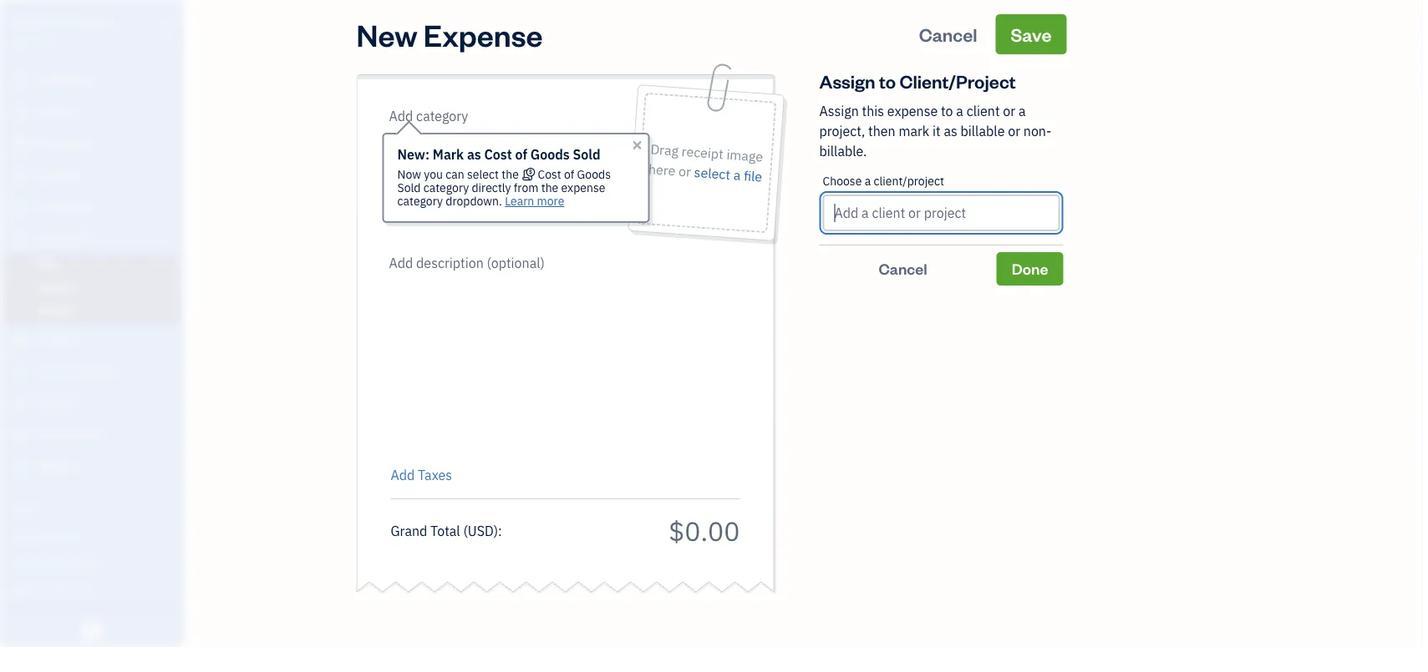 Task type: locate. For each thing, give the bounding box(es) containing it.
goods up from
[[531, 146, 570, 163]]

to inside assign this expense to a client or a project, then mark it as billable or non- billable.
[[942, 102, 954, 120]]

sold left you
[[398, 180, 421, 196]]

as up now you can select the
[[467, 146, 481, 163]]

assign inside assign this expense to a client or a project, then mark it as billable or non- billable.
[[820, 102, 859, 120]]

1 vertical spatial cost
[[538, 167, 562, 182]]

or left non-
[[1009, 122, 1021, 140]]

0 vertical spatial or
[[1004, 102, 1016, 120]]

owner
[[13, 33, 44, 47]]

as
[[944, 122, 958, 140], [467, 146, 481, 163]]

select a file
[[694, 164, 763, 186]]

to
[[880, 69, 896, 93], [942, 102, 954, 120]]

2 vertical spatial or
[[678, 162, 692, 181]]

file
[[743, 167, 763, 186]]

1 vertical spatial of
[[564, 167, 575, 182]]

1 horizontal spatial to
[[942, 102, 954, 120]]

cost up "cost of goods sold category directly from the expense category dropdown."
[[485, 146, 512, 163]]

cancel up client/project
[[919, 22, 978, 46]]

sold
[[573, 146, 601, 163], [398, 180, 421, 196]]

expense up mark
[[888, 102, 938, 120]]

timer image
[[11, 365, 31, 381]]

assign up this
[[820, 69, 876, 93]]

cancel button
[[904, 14, 993, 54], [820, 253, 987, 286]]

project image
[[11, 333, 31, 350]]

1 vertical spatial as
[[467, 146, 481, 163]]

select inside "select a file"
[[694, 164, 731, 184]]

of
[[515, 146, 528, 163], [564, 167, 575, 182]]

mark
[[899, 122, 930, 140]]

category
[[424, 180, 469, 196], [398, 194, 443, 209]]

goods left here
[[577, 167, 611, 182]]

a right choose
[[865, 173, 871, 189]]

now you can select the
[[398, 167, 522, 182]]

a
[[957, 102, 964, 120], [1019, 102, 1026, 120], [733, 166, 742, 184], [865, 173, 871, 189]]

1 vertical spatial sold
[[398, 180, 421, 196]]

drag receipt image here or
[[648, 140, 764, 181]]

Description text field
[[383, 253, 732, 454]]

sold left close icon
[[573, 146, 601, 163]]

estimate image
[[11, 136, 31, 153]]

0 vertical spatial cancel
[[919, 22, 978, 46]]

to up this
[[880, 69, 896, 93]]

1 horizontal spatial expense
[[888, 102, 938, 120]]

goods
[[531, 146, 570, 163], [577, 167, 611, 182]]

it
[[933, 122, 941, 140]]

select
[[694, 164, 731, 184], [467, 167, 499, 182]]

new expense
[[357, 14, 543, 54]]

to down client/project
[[942, 102, 954, 120]]

1 vertical spatial assign
[[820, 102, 859, 120]]

new: mark as cost of goods sold
[[398, 146, 601, 163]]

the inside "cost of goods sold category directly from the expense category dropdown."
[[542, 180, 559, 196]]

new:
[[398, 146, 430, 163]]

learn more
[[505, 194, 565, 209]]

1 vertical spatial to
[[942, 102, 954, 120]]

assign
[[820, 69, 876, 93], [820, 102, 859, 120]]

then
[[869, 122, 896, 140]]

of up from
[[515, 146, 528, 163]]

1 vertical spatial goods
[[577, 167, 611, 182]]

select down receipt
[[694, 164, 731, 184]]

cancel
[[919, 22, 978, 46], [879, 259, 928, 279]]

0 vertical spatial expense
[[888, 102, 938, 120]]

a left "file" on the right of page
[[733, 166, 742, 184]]

taxes
[[418, 467, 452, 485]]

report image
[[11, 460, 31, 477]]

0 horizontal spatial goods
[[531, 146, 570, 163]]

as inside assign this expense to a client or a project, then mark it as billable or non- billable.
[[944, 122, 958, 140]]

team members image
[[13, 529, 179, 543]]

Date in MM/DD/YYYY format text field
[[391, 148, 500, 165]]

1 horizontal spatial as
[[944, 122, 958, 140]]

or right here
[[678, 162, 692, 181]]

chart image
[[11, 428, 31, 445]]

as right it
[[944, 122, 958, 140]]

cancel down add a client or project text box
[[879, 259, 928, 279]]

client
[[967, 102, 1000, 120]]

expense
[[424, 14, 543, 54]]

1 horizontal spatial cost
[[538, 167, 562, 182]]

0 vertical spatial cancel button
[[904, 14, 993, 54]]

0 horizontal spatial expense
[[562, 180, 606, 196]]

0 vertical spatial sold
[[573, 146, 601, 163]]

1 assign from the top
[[820, 69, 876, 93]]

done
[[1012, 259, 1049, 279]]

mark
[[433, 146, 464, 163]]

1 vertical spatial expense
[[562, 180, 606, 196]]

0 vertical spatial to
[[880, 69, 896, 93]]

assign up project,
[[820, 102, 859, 120]]

cancel button down add a client or project text box
[[820, 253, 987, 286]]

0 horizontal spatial as
[[467, 146, 481, 163]]

0 horizontal spatial to
[[880, 69, 896, 93]]

1 horizontal spatial the
[[542, 180, 559, 196]]

category down now
[[398, 194, 443, 209]]

the down new: mark as cost of goods sold on the left top of page
[[502, 167, 519, 182]]

expense
[[888, 102, 938, 120], [562, 180, 606, 196]]

1 vertical spatial cancel
[[879, 259, 928, 279]]

or right 'client'
[[1004, 102, 1016, 120]]

choose a client/project element
[[820, 161, 1064, 246]]

0 horizontal spatial sold
[[398, 180, 421, 196]]

select down new: mark as cost of goods sold on the left top of page
[[467, 167, 499, 182]]

client image
[[11, 105, 31, 121]]

assign to client/project
[[820, 69, 1016, 93]]

of up more
[[564, 167, 575, 182]]

cancel button up client/project
[[904, 14, 993, 54]]

the right from
[[542, 180, 559, 196]]

0 vertical spatial of
[[515, 146, 528, 163]]

close image
[[631, 139, 644, 152]]

2 assign from the top
[[820, 102, 859, 120]]

image
[[726, 146, 764, 166]]

assign this expense to a client or a project, then mark it as billable or non- billable.
[[820, 102, 1052, 160]]

directly
[[472, 180, 511, 196]]

the
[[502, 167, 519, 182], [542, 180, 559, 196]]

drag
[[650, 140, 679, 160]]

usd
[[468, 523, 494, 540]]

1 horizontal spatial goods
[[577, 167, 611, 182]]

0 vertical spatial cost
[[485, 146, 512, 163]]

dashboard image
[[11, 73, 31, 89]]

cost
[[485, 146, 512, 163], [538, 167, 562, 182]]

save
[[1011, 22, 1052, 46]]

Add a client or project text field
[[825, 196, 1059, 230]]

0 vertical spatial as
[[944, 122, 958, 140]]

add taxes
[[391, 467, 452, 485]]

expense inside assign this expense to a client or a project, then mark it as billable or non- billable.
[[888, 102, 938, 120]]

add
[[391, 467, 415, 485]]

assign for assign to client/project
[[820, 69, 876, 93]]

or
[[1004, 102, 1016, 120], [1009, 122, 1021, 140], [678, 162, 692, 181]]

1 horizontal spatial of
[[564, 167, 575, 182]]

cost of goods sold category directly from the expense category dropdown.
[[398, 167, 611, 209]]

1 horizontal spatial select
[[694, 164, 731, 184]]

dropdown.
[[446, 194, 502, 209]]

expense right from
[[562, 180, 606, 196]]

0 vertical spatial assign
[[820, 69, 876, 93]]

0 horizontal spatial cost
[[485, 146, 512, 163]]

cost up more
[[538, 167, 562, 182]]

0 horizontal spatial of
[[515, 146, 528, 163]]



Task type: describe. For each thing, give the bounding box(es) containing it.
category down the date in mm/dd/yyyy format text field
[[424, 180, 469, 196]]

expense inside "cost of goods sold category directly from the expense category dropdown."
[[562, 180, 606, 196]]

items and services image
[[13, 556, 179, 569]]

1 vertical spatial or
[[1009, 122, 1021, 140]]

new
[[357, 14, 418, 54]]

sold inside "cost of goods sold category directly from the expense category dropdown."
[[398, 180, 421, 196]]

settings image
[[13, 610, 179, 623]]

):
[[494, 523, 502, 540]]

or inside drag receipt image here or
[[678, 162, 692, 181]]

choose a client/project
[[823, 173, 945, 189]]

main element
[[0, 0, 226, 648]]

goods inside "cost of goods sold category directly from the expense category dropdown."
[[577, 167, 611, 182]]

1 horizontal spatial sold
[[573, 146, 601, 163]]

1 vertical spatial cancel button
[[820, 253, 987, 286]]

a inside "select a file"
[[733, 166, 742, 184]]

client/project
[[900, 69, 1016, 93]]

here
[[648, 160, 676, 180]]

from
[[514, 180, 539, 196]]

bank connections image
[[13, 583, 179, 596]]

save button
[[996, 14, 1067, 54]]

choose
[[823, 173, 862, 189]]

billable
[[961, 122, 1005, 140]]

client/project
[[874, 173, 945, 189]]

(
[[464, 523, 468, 540]]

Amount (USD) text field
[[668, 514, 740, 549]]

apps image
[[13, 503, 179, 516]]

0 horizontal spatial select
[[467, 167, 499, 182]]

money image
[[11, 396, 31, 413]]

company
[[56, 15, 113, 32]]

done button
[[997, 253, 1064, 286]]

cost inside "cost of goods sold category directly from the expense category dropdown."
[[538, 167, 562, 182]]

freshbooks image
[[79, 621, 105, 641]]

Category text field
[[389, 106, 532, 126]]

receipt
[[681, 143, 724, 163]]

more
[[537, 194, 565, 209]]

select a file button
[[694, 162, 763, 187]]

payment image
[[11, 200, 31, 217]]

gary's company owner
[[13, 15, 113, 47]]

you
[[424, 167, 443, 182]]

0 horizontal spatial the
[[502, 167, 519, 182]]

grand
[[391, 523, 428, 540]]

assign for assign this expense to a client or a project, then mark it as billable or non- billable.
[[820, 102, 859, 120]]

a up non-
[[1019, 102, 1026, 120]]

this
[[863, 102, 885, 120]]

grand total ( usd ):
[[391, 523, 502, 540]]

non-
[[1024, 122, 1052, 140]]

now
[[398, 167, 421, 182]]

add taxes button
[[391, 466, 452, 486]]

project,
[[820, 122, 866, 140]]

learn more link
[[505, 194, 565, 209]]

0 vertical spatial goods
[[531, 146, 570, 163]]

of inside "cost of goods sold category directly from the expense category dropdown."
[[564, 167, 575, 182]]

total
[[431, 523, 460, 540]]

can
[[446, 167, 465, 182]]

billable.
[[820, 143, 867, 160]]

a left 'client'
[[957, 102, 964, 120]]

learn
[[505, 194, 535, 209]]

expense image
[[11, 232, 31, 248]]

invoice image
[[11, 168, 31, 185]]

gary's
[[13, 15, 53, 32]]



Task type: vqa. For each thing, say whether or not it's contained in the screenshot.
the topmost expense
yes



